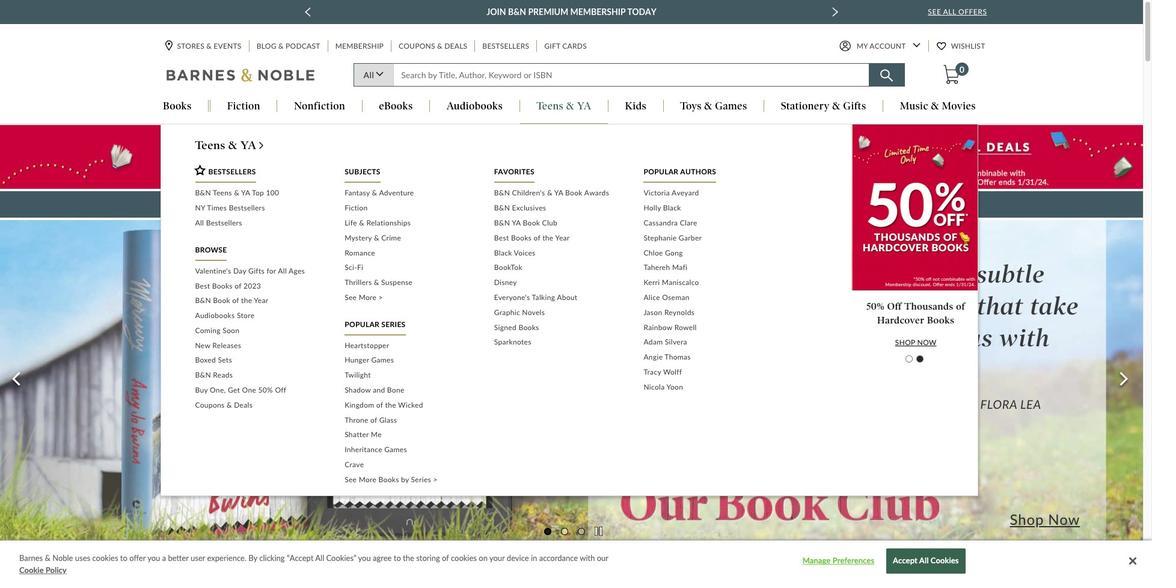 Task type: vqa. For each thing, say whether or not it's contained in the screenshot.
Books
yes



Task type: locate. For each thing, give the bounding box(es) containing it.
best down valentine's
[[195, 281, 210, 290]]

adam silvera link
[[644, 335, 775, 350]]

1 horizontal spatial with
[[878, 260, 928, 289]]

all right the accept
[[919, 556, 929, 566]]

Search by Title, Author, Keyword or ISBN text field
[[393, 63, 869, 87]]

popular for popular series
[[345, 320, 380, 329]]

1 horizontal spatial membership
[[570, 7, 626, 17]]

of right storing on the bottom of the page
[[442, 553, 449, 563]]

2023
[[244, 281, 261, 290]]

ya left kids
[[577, 100, 591, 112]]

best inside valentine's day gifts for all ages best books of 2023 b&n book of the year audiobooks store coming soon new releases boxed sets b&n reads buy one, get one 50% off coupons & deals
[[195, 281, 210, 290]]

series up heartstopper link
[[381, 320, 406, 329]]

teens & ya up "50% off thousans of hardcover books, plus, save on toys, games, boxed calendars and more" image
[[537, 100, 591, 112]]

teens & ya link
[[195, 139, 388, 152]]

sci-fi link
[[345, 261, 476, 276]]

see down crave
[[345, 475, 357, 484]]

off up b&n ya book club link
[[550, 199, 565, 210]]

of inside barnes & noble uses cookies to offer you a better user experience. by clicking "accept all cookies" you agree to the storing of cookies on your device in accordance with our cookie policy
[[442, 553, 449, 563]]

0 vertical spatial series
[[381, 320, 406, 329]]

0 vertical spatial our
[[624, 324, 663, 353]]

the secret life of flora lea
[[864, 397, 1041, 411]]

list containing fantasy & adventure
[[345, 186, 476, 305]]

1 horizontal spatial series
[[411, 475, 431, 484]]

you
[[147, 553, 160, 563], [358, 553, 371, 563]]

booktok link
[[494, 261, 626, 276]]

get down children's
[[508, 199, 524, 210]]

"accept
[[287, 553, 314, 563]]

sparknotes link
[[494, 335, 626, 350]]

secret
[[890, 397, 932, 411]]

all right "accept
[[315, 553, 324, 563]]

games down heartstopper
[[371, 356, 394, 365]]

the inside b&n children's & ya book awards b&n exclusives b&n ya book club best books of the year black voices booktok disney everyone's talking about graphic novels signed books sparknotes
[[543, 233, 554, 242]]

see all offers link
[[928, 7, 987, 16]]

to left offer
[[120, 553, 127, 563]]

1 the from the left
[[767, 397, 789, 411]]

0 horizontal spatial best
[[195, 281, 210, 290]]

more inside fantasy & adventure fiction life & relationships mystery & crime romance sci-fi thrillers & suspense see more >
[[359, 293, 377, 302]]

bestsellers down times
[[206, 218, 242, 227]]

all inside all link
[[364, 70, 374, 80]]

0 vertical spatial now
[[916, 338, 936, 347]]

1 vertical spatial more
[[359, 293, 377, 302]]

2 vertical spatial with
[[580, 553, 595, 563]]

2 you from the left
[[358, 553, 371, 563]]

lea
[[1020, 397, 1041, 411]]

1 horizontal spatial shop now
[[1010, 510, 1080, 528]]

0 horizontal spatial book
[[213, 296, 230, 305]]

1 vertical spatial us
[[968, 324, 993, 353]]

0 vertical spatial teens & ya
[[537, 100, 591, 112]]

50% up 'hardcover'
[[866, 301, 884, 312]]

wishlist link
[[937, 41, 987, 52]]

1 horizontal spatial get
[[508, 199, 524, 210]]

best books of the year link
[[494, 231, 626, 246]]

and left bone
[[373, 386, 385, 395]]

rowell
[[675, 323, 697, 332]]

1 horizontal spatial the
[[864, 397, 887, 411]]

50%
[[866, 301, 884, 312], [258, 386, 273, 395]]

everyone's
[[494, 293, 530, 302]]

bestsellers down join
[[483, 42, 529, 51]]

"a
[[624, 260, 650, 289]]

2 horizontal spatial and
[[822, 324, 865, 353]]

2 vertical spatial book
[[213, 296, 230, 305]]

0 horizontal spatial with
[[580, 553, 595, 563]]

2 horizontal spatial with
[[1000, 324, 1050, 353]]

gifts left for
[[248, 266, 265, 275]]

0 horizontal spatial shop
[[894, 338, 914, 347]]

shatter me link
[[345, 428, 476, 443]]

sea
[[965, 397, 987, 411]]

more down crave
[[359, 475, 377, 484]]

0 vertical spatial book
[[565, 188, 583, 197]]

that down 'saga'
[[734, 292, 780, 321]]

subjects heading
[[345, 167, 380, 183]]

0 horizontal spatial deals
[[234, 400, 253, 409]]

stores
[[177, 42, 204, 51]]

b&n right join
[[508, 7, 526, 17]]

heartstopper link
[[345, 338, 476, 353]]

1 horizontal spatial year
[[555, 233, 570, 242]]

see down thrillers
[[345, 293, 357, 302]]

0 horizontal spatial the
[[767, 397, 789, 411]]

the up human,
[[935, 260, 970, 289]]

0 vertical spatial off
[[550, 199, 565, 210]]

cookies right uses
[[92, 553, 118, 563]]

1 horizontal spatial coupons
[[399, 42, 435, 51]]

"a family saga replete with the subtle moments that make us human, that take our breath away, and that gut us with feeling." main content
[[0, 125, 1152, 582]]

of right thousands
[[955, 301, 964, 312]]

popular series heading
[[345, 320, 406, 335]]

fiction link
[[345, 201, 476, 216]]

the down club
[[543, 233, 554, 242]]

black inside the victoria aveyard holly black cassandra clare stephanie garber chloe gong tahereh mafi kerri maniscalco alice oseman jason reynolds rainbow rowell adam silvera angie thomas tracy wolff nicola yoon
[[663, 203, 681, 212]]

the up store at the bottom left
[[241, 296, 252, 305]]

book down 'exclusives'
[[523, 218, 540, 227]]

list
[[195, 186, 327, 231], [345, 186, 476, 305], [494, 186, 626, 350], [644, 186, 775, 395], [195, 264, 327, 413], [345, 338, 476, 488]]

black inside b&n children's & ya book awards b&n exclusives b&n ya book club best books of the year black voices booktok disney everyone's talking about graphic novels signed books sparknotes
[[494, 248, 512, 257]]

1 horizontal spatial you
[[358, 553, 371, 563]]

games down shatter me 'link'
[[384, 445, 407, 454]]

stephanie garber link
[[644, 231, 775, 246]]

0 vertical spatial deals
[[445, 42, 467, 51]]

flora
[[981, 397, 1017, 411]]

2 vertical spatial off
[[275, 386, 286, 395]]

b&n teens & ya top 100 ny times bestsellers all bestsellers
[[195, 188, 279, 227]]

of inside b&n children's & ya book awards b&n exclusives b&n ya book club best books of the year black voices booktok disney everyone's talking about graphic novels signed books sparknotes
[[534, 233, 541, 242]]

> down crave link
[[433, 475, 438, 484]]

0 horizontal spatial you
[[147, 553, 160, 563]]

get inside valentine's day gifts for all ages best books of 2023 b&n book of the year audiobooks store coming soon new releases boxed sets b&n reads buy one, get one 50% off coupons & deals
[[228, 386, 240, 395]]

thomas
[[665, 353, 691, 362]]

0 vertical spatial more
[[699, 199, 723, 210]]

the left secret
[[864, 397, 887, 411]]

1 horizontal spatial to
[[394, 553, 401, 563]]

stephanie
[[644, 233, 677, 242]]

coupons
[[399, 42, 435, 51], [195, 400, 225, 409]]

more up 'cassandra clare' link at the right top
[[699, 199, 723, 210]]

1 to from the left
[[120, 553, 127, 563]]

and inside "a family saga replete with the subtle moments that make us human, that take our breath away, and that gut us with feeling."
[[822, 324, 865, 353]]

2 horizontal spatial off
[[886, 301, 901, 312]]

1 horizontal spatial off
[[550, 199, 565, 210]]

the inside barnes & noble uses cookies to offer you a better user experience. by clicking "accept all cookies" you agree to the storing of cookies on your device in accordance with our cookie policy
[[403, 553, 414, 563]]

teens up bestsellers icon at left
[[195, 139, 225, 152]]

all right for
[[278, 266, 287, 275]]

beneath
[[883, 397, 937, 411]]

gut
[[924, 324, 961, 353]]

us right gut
[[968, 324, 993, 353]]

games right toys
[[715, 100, 747, 112]]

bestsellers heading
[[193, 164, 256, 183]]

1 horizontal spatial us
[[968, 324, 993, 353]]

the inside valentine's day gifts for all ages best books of 2023 b&n book of the year audiobooks store coming soon new releases boxed sets b&n reads buy one, get one 50% off coupons & deals
[[241, 296, 252, 305]]

cookies left on
[[451, 553, 477, 563]]

manage preferences
[[803, 556, 875, 566]]

books inside heartstopper hunger games twilight shadow and bone kingdom of the wicked throne of glass shatter me inheritance games crave see more books by series >
[[379, 475, 399, 484]]

talking
[[532, 293, 555, 302]]

0 vertical spatial get
[[508, 199, 524, 210]]

shop inside "a family saga replete with the subtle moments that make us human, that take our breath away, and that gut us with feeling." main content
[[1010, 510, 1044, 528]]

kingdom
[[345, 400, 374, 409]]

series inside heartstopper hunger games twilight shadow and bone kingdom of the wicked throne of glass shatter me inheritance games crave see more books by series >
[[411, 475, 431, 484]]

1 horizontal spatial audiobooks
[[447, 100, 503, 112]]

books inside valentine's day gifts for all ages best books of 2023 b&n book of the year audiobooks store coming soon new releases boxed sets b&n reads buy one, get one 50% off coupons & deals
[[212, 281, 233, 290]]

0 vertical spatial and
[[568, 199, 584, 210]]

life up the "mystery"
[[345, 218, 357, 227]]

fiction button
[[211, 100, 277, 113]]

ya left top
[[241, 188, 250, 197]]

all inside b&n teens & ya top 100 ny times bestsellers all bestsellers
[[195, 218, 204, 227]]

our right accordance
[[597, 553, 608, 563]]

gift cards
[[544, 42, 587, 51]]

get left one
[[228, 386, 240, 395]]

accordance
[[539, 553, 578, 563]]

year down b&n ya book club link
[[555, 233, 570, 242]]

1 vertical spatial >
[[433, 475, 438, 484]]

boxed sets link
[[195, 353, 327, 368]]

my account button
[[839, 41, 920, 52]]

1 horizontal spatial >
[[433, 475, 438, 484]]

0 vertical spatial 50%
[[866, 301, 884, 312]]

now inside "a family saga replete with the subtle moments that make us human, that take our breath away, and that gut us with feeling." main content
[[1048, 510, 1080, 528]]

list containing b&n children's & ya book awards
[[494, 186, 626, 350]]

0 horizontal spatial and
[[373, 386, 385, 395]]

and left earn
[[568, 199, 584, 210]]

popular up victoria
[[644, 167, 679, 176]]

our down jason
[[624, 324, 663, 353]]

list containing valentine's day gifts for all ages
[[195, 264, 327, 413]]

1 you from the left
[[147, 553, 160, 563]]

coupons right membership link
[[399, 42, 435, 51]]

gifts right stationery
[[843, 100, 866, 112]]

privacy alert dialog
[[0, 541, 1152, 582]]

0 horizontal spatial membership
[[335, 42, 384, 51]]

music & movies button
[[883, 100, 993, 113]]

that down thousands
[[871, 324, 918, 353]]

b&n
[[508, 7, 526, 17], [195, 188, 211, 197], [494, 188, 510, 197], [494, 203, 510, 212], [494, 218, 510, 227], [195, 296, 211, 305], [195, 371, 211, 380]]

more down thrillers
[[359, 293, 377, 302]]

and inside heartstopper hunger games twilight shadow and bone kingdom of the wicked throne of glass shatter me inheritance games crave see more books by series >
[[373, 386, 385, 395]]

2 vertical spatial teens
[[213, 188, 232, 197]]

0 vertical spatial shop now
[[894, 338, 936, 347]]

0 horizontal spatial coupons
[[195, 400, 225, 409]]

the left sea
[[940, 397, 962, 411]]

coupons down the one,
[[195, 400, 225, 409]]

book down valentine's
[[213, 296, 230, 305]]

victoria aveyard link
[[644, 186, 775, 201]]

0 vertical spatial membership
[[570, 7, 626, 17]]

teens & ya up bestsellers heading
[[195, 139, 256, 152]]

teens for teens & ya 'link'
[[195, 139, 225, 152]]

of inside "a family saga replete with the subtle moments that make us human, that take our breath away, and that gut us with feeling." main content
[[962, 397, 977, 411]]

1 horizontal spatial book
[[523, 218, 540, 227]]

feeling."
[[624, 356, 716, 385]]

all down membership link
[[364, 70, 374, 80]]

kids button
[[609, 100, 663, 113]]

b&n up coming
[[195, 296, 211, 305]]

sets
[[218, 356, 232, 365]]

1 vertical spatial popular
[[345, 320, 380, 329]]

all left offers
[[943, 7, 956, 16]]

50% down 'b&n reads' link
[[258, 386, 273, 395]]

deals left bestsellers link
[[445, 42, 467, 51]]

all inside accept all cookies button
[[919, 556, 929, 566]]

0 horizontal spatial series
[[381, 320, 406, 329]]

life left sea
[[935, 397, 958, 411]]

best books of 2023 link
[[195, 279, 327, 294]]

to right agree
[[394, 553, 401, 563]]

my account
[[857, 42, 906, 51]]

membership link
[[334, 41, 385, 52]]

3
[[579, 526, 584, 536]]

0 vertical spatial with
[[878, 260, 928, 289]]

off down 'b&n reads' link
[[275, 386, 286, 395]]

stores & events
[[177, 42, 242, 51]]

policy
[[46, 565, 67, 575]]

1 horizontal spatial premium
[[528, 7, 568, 17]]

0 vertical spatial life
[[345, 218, 357, 227]]

0 vertical spatial gifts
[[843, 100, 866, 112]]

top
[[252, 188, 264, 197]]

list containing heartstopper
[[345, 338, 476, 488]]

series right by
[[411, 475, 431, 484]]

1 horizontal spatial life
[[935, 397, 958, 411]]

1 horizontal spatial shop
[[1010, 510, 1044, 528]]

1 vertical spatial our
[[597, 553, 608, 563]]

games inside "button"
[[715, 100, 747, 112]]

1 vertical spatial deals
[[234, 400, 253, 409]]

inheritance games link
[[345, 443, 476, 458]]

shop
[[894, 338, 914, 347], [1010, 510, 1044, 528]]

1 vertical spatial shop now
[[1010, 510, 1080, 528]]

book up premium members get 10% off and earn rewards find out more
[[565, 188, 583, 197]]

inheritance
[[345, 445, 382, 454]]

1 vertical spatial best
[[195, 281, 210, 290]]

ya down 'exclusives'
[[512, 218, 521, 227]]

the inside "link"
[[940, 397, 962, 411]]

0 vertical spatial best
[[494, 233, 509, 242]]

popular series
[[345, 320, 406, 329]]

1 horizontal spatial now
[[1048, 510, 1080, 528]]

0 vertical spatial black
[[663, 203, 681, 212]]

gifts inside button
[[843, 100, 866, 112]]

0 vertical spatial >
[[379, 293, 383, 302]]

the
[[767, 397, 789, 411], [864, 397, 887, 411]]

angie
[[644, 353, 663, 362]]

life inside "a family saga replete with the subtle moments that make us human, that take our breath away, and that gut us with feeling." main content
[[935, 397, 958, 411]]

tahereh mafi link
[[644, 261, 775, 276]]

audiobooks inside valentine's day gifts for all ages best books of 2023 b&n book of the year audiobooks store coming soon new releases boxed sets b&n reads buy one, get one 50% off coupons & deals
[[195, 311, 235, 320]]

0 horizontal spatial black
[[494, 248, 512, 257]]

jason
[[644, 308, 662, 317]]

black up the cassandra at the top right of the page
[[663, 203, 681, 212]]

accept all cookies
[[893, 556, 959, 566]]

with up 50% off thousands of hardcover books
[[878, 260, 928, 289]]

music
[[900, 100, 929, 112]]

0 horizontal spatial gifts
[[248, 266, 265, 275]]

None field
[[393, 63, 869, 87]]

more inside "a family saga replete with the subtle moments that make us human, that take our breath away, and that gut us with feeling." main content
[[699, 199, 723, 210]]

your
[[489, 553, 505, 563]]

ages
[[289, 266, 305, 275]]

toys & games button
[[664, 100, 764, 113]]

see inside fantasy & adventure fiction life & relationships mystery & crime romance sci-fi thrillers & suspense see more >
[[345, 293, 357, 302]]

of up voices
[[534, 233, 541, 242]]

the up glass
[[385, 400, 396, 409]]

audiobooks
[[447, 100, 503, 112], [195, 311, 235, 320]]

gift cards link
[[543, 41, 588, 52]]

0 horizontal spatial premium
[[420, 199, 460, 210]]

fiction down fantasy
[[345, 203, 368, 212]]

all down ny
[[195, 218, 204, 227]]

2 vertical spatial see
[[345, 475, 357, 484]]

books button
[[146, 100, 208, 113]]

0 vertical spatial games
[[715, 100, 747, 112]]

0 button
[[942, 63, 969, 85]]

the left storing on the bottom of the page
[[403, 553, 414, 563]]

everyone's talking about link
[[494, 290, 626, 305]]

1 vertical spatial games
[[371, 356, 394, 365]]

us
[[854, 292, 880, 321], [968, 324, 993, 353]]

of inside 50% off thousands of hardcover books
[[955, 301, 964, 312]]

shatter
[[345, 430, 369, 439]]

deals inside valentine's day gifts for all ages best books of 2023 b&n book of the year audiobooks store coming soon new releases boxed sets b&n reads buy one, get one 50% off coupons & deals
[[234, 400, 253, 409]]

2 vertical spatial and
[[373, 386, 385, 395]]

teens & ya inside teens & ya button
[[537, 100, 591, 112]]

best up booktok
[[494, 233, 509, 242]]

1 horizontal spatial popular
[[644, 167, 679, 176]]

our inside barnes & noble uses cookies to offer you a better user experience. by clicking "accept all cookies" you agree to the storing of cookies on your device in accordance with our cookie policy
[[597, 553, 608, 563]]

disney link
[[494, 276, 626, 290]]

with down 3 button
[[580, 553, 595, 563]]

premium members get 10% off and earn rewards find out more
[[420, 199, 723, 210]]

black up booktok
[[494, 248, 512, 257]]

& inside b&n teens & ya top 100 ny times bestsellers all bestsellers
[[234, 188, 239, 197]]

agree
[[373, 553, 392, 563]]

b&n down the members
[[494, 218, 510, 227]]

games for hunger
[[371, 356, 394, 365]]

b&n up ny
[[195, 188, 211, 197]]

1 vertical spatial gifts
[[248, 266, 265, 275]]

1 vertical spatial premium
[[420, 199, 460, 210]]

the inside "link"
[[767, 397, 789, 411]]

gifts inside valentine's day gifts for all ages best books of 2023 b&n book of the year audiobooks store coming soon new releases boxed sets b&n reads buy one, get one 50% off coupons & deals
[[248, 266, 265, 275]]

games
[[715, 100, 747, 112], [371, 356, 394, 365], [384, 445, 407, 454]]

0 horizontal spatial audiobooks
[[195, 311, 235, 320]]

and for heartstopper hunger games twilight shadow and bone kingdom of the wicked throne of glass shatter me inheritance games crave see more books by series >
[[373, 386, 385, 395]]

us down "replete"
[[854, 292, 880, 321]]

bestsellers right bestsellers icon at left
[[208, 167, 256, 176]]

the inside heartstopper hunger games twilight shadow and bone kingdom of the wicked throne of glass shatter me inheritance games crave see more books by series >
[[385, 400, 396, 409]]

1 horizontal spatial gifts
[[843, 100, 866, 112]]

list containing b&n teens & ya top 100
[[195, 186, 327, 231]]

0 vertical spatial year
[[555, 233, 570, 242]]

off up 'hardcover'
[[886, 301, 901, 312]]

popular up heartstopper
[[345, 320, 380, 329]]

list containing victoria aveyard
[[644, 186, 775, 395]]

premium up 'gift' on the left of the page
[[528, 7, 568, 17]]

teens inside teens & ya button
[[537, 100, 564, 112]]

membership up the cards
[[570, 7, 626, 17]]

0 horizontal spatial fiction
[[227, 100, 260, 112]]

kingdom of the wicked link
[[345, 398, 476, 413]]

1 vertical spatial get
[[228, 386, 240, 395]]

1 vertical spatial see
[[345, 293, 357, 302]]

earn
[[587, 199, 608, 210]]

ya inside button
[[577, 100, 591, 112]]

and down make
[[822, 324, 865, 353]]

with down take at right bottom
[[1000, 324, 1050, 353]]

favorites heading
[[494, 167, 534, 183]]

book
[[565, 188, 583, 197], [523, 218, 540, 227], [213, 296, 230, 305]]

fiction down logo
[[227, 100, 260, 112]]

you left agree
[[358, 553, 371, 563]]

away,
[[750, 324, 815, 353]]

2 vertical spatial more
[[359, 475, 377, 484]]

get
[[508, 199, 524, 210], [228, 386, 240, 395]]

0 horizontal spatial coupons & deals link
[[195, 398, 327, 413]]

ya up bestsellers heading
[[241, 139, 256, 152]]

0 vertical spatial fiction
[[227, 100, 260, 112]]

account
[[870, 42, 906, 51]]

times
[[207, 203, 227, 212]]

logo image
[[166, 68, 315, 85]]

1 vertical spatial 50%
[[258, 386, 273, 395]]

popular authors heading
[[644, 167, 716, 183]]

1 vertical spatial audiobooks
[[195, 311, 235, 320]]

coupons inside valentine's day gifts for all ages best books of 2023 b&n book of the year audiobooks store coming soon new releases boxed sets b&n reads buy one, get one 50% off coupons & deals
[[195, 400, 225, 409]]

0 horizontal spatial cookies
[[92, 553, 118, 563]]

0 horizontal spatial life
[[345, 218, 357, 227]]

books inside 50% off thousands of hardcover books
[[926, 314, 953, 326]]

see left offers
[[928, 7, 941, 16]]

1 vertical spatial book
[[523, 218, 540, 227]]

membership up all link
[[335, 42, 384, 51]]

deals down one
[[234, 400, 253, 409]]

fiction inside fantasy & adventure fiction life & relationships mystery & crime romance sci-fi thrillers & suspense see more >
[[345, 203, 368, 212]]

and
[[568, 199, 584, 210], [822, 324, 865, 353], [373, 386, 385, 395]]

cart image
[[943, 65, 960, 84]]

get inside "a family saga replete with the subtle moments that make us human, that take our breath away, and that gut us with feeling." main content
[[508, 199, 524, 210]]

the left the girl
[[767, 397, 789, 411]]

> down suspense
[[379, 293, 383, 302]]

1 vertical spatial life
[[935, 397, 958, 411]]

you left a
[[147, 553, 160, 563]]

teens up "50% off thousans of hardcover books, plus, save on toys, games, boxed calendars and more" image
[[537, 100, 564, 112]]

1 vertical spatial series
[[411, 475, 431, 484]]

0 horizontal spatial us
[[854, 292, 880, 321]]

1 horizontal spatial teens & ya
[[537, 100, 591, 112]]

off inside 50% off thousands of hardcover books
[[886, 301, 901, 312]]

2 the from the left
[[864, 397, 887, 411]]

teens inside b&n teens & ya top 100 ny times bestsellers all bestsellers
[[213, 188, 232, 197]]

1 vertical spatial now
[[1048, 510, 1080, 528]]

about
[[557, 293, 578, 302]]

off inside "a family saga replete with the subtle moments that make us human, that take our breath away, and that gut us with feeling." main content
[[550, 199, 565, 210]]

angie thomas link
[[644, 350, 775, 365]]



Task type: describe. For each thing, give the bounding box(es) containing it.
nicola
[[644, 382, 665, 391]]

gifts for &
[[843, 100, 866, 112]]

victoria
[[644, 188, 670, 197]]

> inside fantasy & adventure fiction life & relationships mystery & crime romance sci-fi thrillers & suspense see more >
[[379, 293, 383, 302]]

cassandra
[[644, 218, 678, 227]]

2 horizontal spatial book
[[565, 188, 583, 197]]

year inside b&n children's & ya book awards b&n exclusives b&n ya book club best books of the year black voices booktok disney everyone's talking about graphic novels signed books sparknotes
[[555, 233, 570, 242]]

1 vertical spatial with
[[1000, 324, 1050, 353]]

b&n up buy
[[195, 371, 211, 380]]

toys
[[680, 100, 702, 112]]

garber
[[679, 233, 702, 242]]

2 to from the left
[[394, 553, 401, 563]]

audiobooks inside button
[[447, 100, 503, 112]]

throne of glass link
[[345, 413, 476, 428]]

blog & podcast link
[[255, 41, 322, 52]]

books inside button
[[163, 100, 192, 112]]

bestsellers inside heading
[[208, 167, 256, 176]]

& inside valentine's day gifts for all ages best books of 2023 b&n book of the year audiobooks store coming soon new releases boxed sets b&n reads buy one, get one 50% off coupons & deals
[[227, 400, 232, 409]]

previous slide / item image
[[305, 7, 311, 17]]

ebooks button
[[362, 100, 429, 113]]

experience.
[[207, 553, 247, 563]]

0 vertical spatial see
[[928, 7, 941, 16]]

better
[[168, 553, 189, 563]]

popular authors
[[644, 167, 716, 176]]

50% inside valentine's day gifts for all ages best books of 2023 b&n book of the year audiobooks store coming soon new releases boxed sets b&n reads buy one, get one 50% off coupons & deals
[[258, 386, 273, 395]]

movies
[[942, 100, 976, 112]]

sparknotes
[[494, 338, 531, 347]]

of up glass
[[376, 400, 383, 409]]

search image
[[880, 69, 893, 82]]

take
[[1030, 292, 1079, 321]]

list for popular authors
[[644, 186, 775, 395]]

0 horizontal spatial shop now
[[894, 338, 936, 347]]

browse heading
[[195, 245, 227, 261]]

manage preferences button
[[801, 549, 876, 573]]

thousands
[[903, 301, 953, 312]]

relationships
[[367, 218, 411, 227]]

our inside "a family saga replete with the subtle moments that make us human, that take our breath away, and that gut us with feeling."
[[624, 324, 663, 353]]

heartstopper hunger games twilight shadow and bone kingdom of the wicked throne of glass shatter me inheritance games crave see more books by series >
[[345, 341, 438, 484]]

cookie policy link
[[19, 564, 67, 576]]

> inside heartstopper hunger games twilight shadow and bone kingdom of the wicked throne of glass shatter me inheritance games crave see more books by series >
[[433, 475, 438, 484]]

0 horizontal spatial that
[[734, 292, 780, 321]]

50% off thousands of hardcover books
[[866, 301, 964, 326]]

gifts for day
[[248, 266, 265, 275]]

one,
[[210, 386, 226, 395]]

human,
[[886, 292, 971, 321]]

see all offers
[[928, 7, 987, 16]]

book inside valentine's day gifts for all ages best books of 2023 b&n book of the year audiobooks store coming soon new releases boxed sets b&n reads buy one, get one 50% off coupons & deals
[[213, 296, 230, 305]]

down arrow image
[[913, 43, 920, 48]]

black voices link
[[494, 246, 626, 261]]

club
[[542, 218, 558, 227]]

b&n left 'exclusives'
[[494, 203, 510, 212]]

ya up b&n exclusives link
[[554, 188, 563, 197]]

the girl who fell beneath the sea
[[767, 397, 987, 411]]

cookies"
[[326, 553, 356, 563]]

off inside valentine's day gifts for all ages best books of 2023 b&n book of the year audiobooks store coming soon new releases boxed sets b&n reads buy one, get one 50% off coupons & deals
[[275, 386, 286, 395]]

b&n inside b&n teens & ya top 100 ny times bestsellers all bestsellers
[[195, 188, 211, 197]]

list for subjects
[[345, 186, 476, 305]]

list for browse
[[195, 264, 327, 413]]

teens & ya for teens & ya 'link'
[[195, 139, 256, 152]]

offers
[[959, 7, 987, 16]]

ya inside b&n teens & ya top 100 ny times bestsellers all bestsellers
[[241, 188, 250, 197]]

user
[[191, 553, 205, 563]]

wicked
[[398, 400, 423, 409]]

crime
[[381, 233, 401, 242]]

teens & ya for teens & ya button
[[537, 100, 591, 112]]

tahereh
[[644, 263, 670, 272]]

glass
[[379, 415, 397, 424]]

more inside heartstopper hunger games twilight shadow and bone kingdom of the wicked throne of glass shatter me inheritance games crave see more books by series >
[[359, 475, 377, 484]]

chloe gong link
[[644, 246, 775, 261]]

and for premium members get 10% off and earn rewards find out more
[[568, 199, 584, 210]]

the for the secret life of flora lea
[[864, 397, 887, 411]]

rewards
[[610, 199, 649, 210]]

uses
[[75, 553, 90, 563]]

one
[[242, 386, 256, 395]]

stores & events link
[[165, 41, 243, 52]]

alice oseman link
[[644, 290, 775, 305]]

accept all cookies button
[[886, 549, 966, 574]]

0 vertical spatial coupons
[[399, 42, 435, 51]]

list for popular series
[[345, 338, 476, 488]]

the for the girl who fell beneath the sea
[[767, 397, 789, 411]]

graphic
[[494, 308, 520, 317]]

see inside heartstopper hunger games twilight shadow and bone kingdom of the wicked throne of glass shatter me inheritance games crave see more books by series >
[[345, 475, 357, 484]]

coming soon link
[[195, 323, 327, 338]]

the inside "a family saga replete with the subtle moments that make us human, that take our breath away, and that gut us with feeling."
[[935, 260, 970, 289]]

series inside heading
[[381, 320, 406, 329]]

aveyard
[[672, 188, 699, 197]]

accept
[[893, 556, 918, 566]]

all bestsellers link
[[195, 216, 327, 231]]

of up store at the bottom left
[[232, 296, 239, 305]]

alice
[[644, 293, 660, 302]]

teens for teens & ya button
[[537, 100, 564, 112]]

1 horizontal spatial coupons & deals link
[[398, 41, 469, 52]]

wolff
[[663, 367, 682, 376]]

releases
[[212, 341, 241, 350]]

see more > link
[[345, 290, 476, 305]]

of left 2023
[[235, 281, 241, 290]]

fiction inside button
[[227, 100, 260, 112]]

with inside barnes & noble uses cookies to offer you a better user experience. by clicking "accept all cookies" you agree to the storing of cookies on your device in accordance with our cookie policy
[[580, 553, 595, 563]]

nonfiction button
[[277, 100, 362, 113]]

& inside b&n children's & ya book awards b&n exclusives b&n ya book club best books of the year black voices booktok disney everyone's talking about graphic novels signed books sparknotes
[[547, 188, 553, 197]]

all inside barnes & noble uses cookies to offer you a better user experience. by clicking "accept all cookies" you agree to the storing of cookies on your device in accordance with our cookie policy
[[315, 553, 324, 563]]

stationery
[[781, 100, 830, 112]]

valentine's
[[195, 266, 231, 275]]

life inside fantasy & adventure fiction life & relationships mystery & crime romance sci-fi thrillers & suspense see more >
[[345, 218, 357, 227]]

twilight
[[345, 371, 371, 380]]

0 vertical spatial shop
[[894, 338, 914, 347]]

user image
[[839, 41, 851, 52]]

subtle
[[977, 260, 1045, 289]]

fi
[[357, 263, 363, 272]]

bestsellers image
[[193, 164, 206, 176]]

kerri
[[644, 278, 660, 287]]

cassandra clare link
[[644, 216, 775, 231]]

shop now link
[[894, 338, 936, 347]]

voices
[[514, 248, 536, 257]]

storing
[[416, 553, 440, 563]]

stationery & gifts
[[781, 100, 866, 112]]

0 vertical spatial us
[[854, 292, 880, 321]]

clare
[[680, 218, 697, 227]]

deals inside coupons & deals link
[[445, 42, 467, 51]]

1 cookies from the left
[[92, 553, 118, 563]]

in
[[531, 553, 537, 563]]

& inside "button"
[[704, 100, 713, 112]]

cookies
[[931, 556, 959, 566]]

thrillers & suspense link
[[345, 276, 476, 290]]

of left glass
[[370, 415, 377, 424]]

2 vertical spatial games
[[384, 445, 407, 454]]

list for favorites
[[494, 186, 626, 350]]

store
[[237, 311, 255, 320]]

next slide / item image
[[832, 7, 838, 17]]

hardcover
[[876, 314, 923, 326]]

premium inside "a family saga replete with the subtle moments that make us human, that take our breath away, and that gut us with feeling." main content
[[420, 199, 460, 210]]

games for &
[[715, 100, 747, 112]]

2 horizontal spatial that
[[977, 292, 1024, 321]]

1 vertical spatial membership
[[335, 42, 384, 51]]

100
[[266, 188, 279, 197]]

make
[[787, 292, 848, 321]]

all inside valentine's day gifts for all ages best books of 2023 b&n book of the year audiobooks store coming soon new releases boxed sets b&n reads buy one, get one 50% off coupons & deals
[[278, 266, 287, 275]]

& inside barnes & noble uses cookies to offer you a better user experience. by clicking "accept all cookies" you agree to the storing of cookies on your device in accordance with our cookie policy
[[45, 553, 50, 563]]

cards
[[562, 42, 587, 51]]

crave link
[[345, 458, 476, 473]]

today
[[627, 7, 657, 17]]

life & relationships link
[[345, 216, 476, 231]]

hunger
[[345, 356, 369, 365]]

1 horizontal spatial that
[[871, 324, 918, 353]]

clicking
[[259, 553, 285, 563]]

who
[[821, 397, 851, 411]]

oseman
[[662, 293, 690, 302]]

popular for popular authors
[[644, 167, 679, 176]]

shop now inside "a family saga replete with the subtle moments that make us human, that take our breath away, and that gut us with feeling." main content
[[1010, 510, 1080, 528]]

kids
[[625, 100, 647, 112]]

maniscalco
[[662, 278, 699, 287]]

sci-
[[345, 263, 357, 272]]

holly
[[644, 203, 661, 212]]

50% inside 50% off thousands of hardcover books
[[866, 301, 884, 312]]

shadow
[[345, 386, 371, 395]]

day
[[233, 266, 246, 275]]

b&n up the members
[[494, 188, 510, 197]]

twilight link
[[345, 368, 476, 383]]

browse
[[195, 245, 227, 254]]

wishlist
[[951, 42, 985, 51]]

50% off thousans of hardcover books, plus, save on toys, games, boxed calendars and more image
[[0, 125, 1143, 189]]

bestsellers link
[[481, 41, 531, 52]]

blog & podcast
[[257, 42, 320, 51]]

2 cookies from the left
[[451, 553, 477, 563]]

noble
[[52, 553, 73, 563]]

year inside valentine's day gifts for all ages best books of 2023 b&n book of the year audiobooks store coming soon new releases boxed sets b&n reads buy one, get one 50% off coupons & deals
[[254, 296, 268, 305]]

bestsellers down top
[[229, 203, 265, 212]]

best inside b&n children's & ya book awards b&n exclusives b&n ya book club best books of the year black voices booktok disney everyone's talking about graphic novels signed books sparknotes
[[494, 233, 509, 242]]



